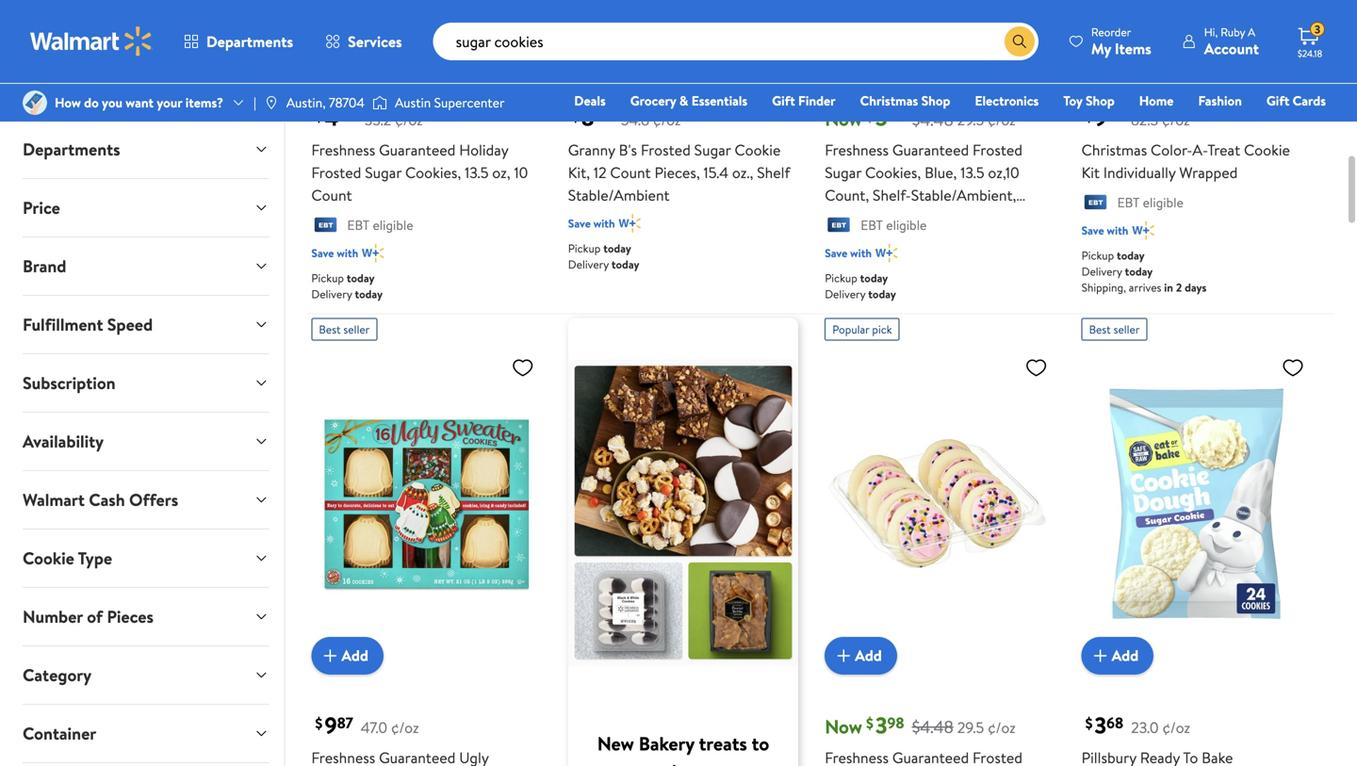 Task type: locate. For each thing, give the bounding box(es) containing it.
walmart cash offers
[[23, 488, 178, 512]]

save with down ebt image
[[1082, 222, 1129, 238]]

you
[[102, 93, 122, 112]]

add to cart image for 4
[[319, 37, 342, 59]]

blue,
[[925, 162, 957, 183]]

87 inside '$ 9 87 47.0 ¢/oz'
[[337, 712, 353, 733]]

cookie
[[735, 140, 781, 160], [1244, 140, 1290, 160], [23, 547, 74, 570]]

cookie for 8
[[735, 140, 781, 160]]

walmart plus image up the pickup today delivery today shipping, arrives in 2 days
[[1132, 221, 1155, 240]]

cookie type
[[23, 547, 112, 570]]

0 horizontal spatial christmas
[[860, 91, 918, 110]]

add up '$ 9 87 47.0 ¢/oz'
[[342, 645, 369, 666]]

1 horizontal spatial eligible
[[886, 216, 927, 234]]

eligible up walmart plus image
[[373, 216, 413, 234]]

oz.,
[[732, 162, 754, 183]]

best seller for 9
[[319, 321, 370, 337]]

pickup today delivery today down walmart plus image
[[311, 270, 383, 302]]

1 horizontal spatial 13.5
[[961, 162, 985, 183]]

1 vertical spatial 87
[[337, 712, 353, 733]]

to
[[752, 731, 769, 757]]

treats
[[699, 731, 747, 757]]

deals
[[574, 91, 606, 110]]

1 vertical spatial 9
[[325, 710, 337, 741]]

pickup today delivery today down stable/ambient in the left top of the page
[[568, 240, 640, 273]]

christmas inside the $ 9 87 82.3 ¢/oz christmas color-a-treat cookie kit individually wrapped
[[1082, 140, 1147, 160]]

13.5 down "holiday"
[[465, 162, 489, 183]]

0 horizontal spatial ebt eligible
[[347, 216, 413, 234]]

walmart plus image for $
[[876, 244, 898, 262]]

guaranteed up blue, on the right of page
[[893, 140, 969, 160]]

with down stable/ambient in the left top of the page
[[594, 215, 615, 232]]

¢/oz for $ 9 87 82.3 ¢/oz christmas color-a-treat cookie kit individually wrapped
[[1162, 109, 1190, 130]]

 image
[[23, 90, 47, 115]]

number of pieces button
[[8, 588, 284, 646]]

29.5 for now $ 3 98 $4.48 29.5 ¢/oz freshness guaranteed frosted sugar cookies, blue, 13.5 oz,10 count, shelf-stable/ambient, whole
[[957, 109, 984, 130]]

cookies, inside now $ 3 98 $4.48 29.5 ¢/oz freshness guaranteed frosted sugar cookies, blue, 13.5 oz,10 count, shelf-stable/ambient, whole
[[865, 162, 921, 183]]

ebt for $
[[861, 216, 883, 234]]

fulfillment speed button
[[8, 296, 284, 353]]

2 now from the top
[[825, 713, 862, 740]]

tab
[[8, 764, 284, 766]]

0 horizontal spatial seller
[[343, 321, 370, 337]]

add to favorites list, pillsbury ready to bake refrigerated cookie dough, sugar cookie, 24 cookies, 16 oz image
[[1282, 356, 1305, 379]]

2 ebt image from the left
[[825, 217, 853, 236]]

frosted
[[641, 140, 691, 160], [973, 140, 1023, 160], [311, 162, 361, 183]]

0 horizontal spatial sugar
[[365, 162, 402, 183]]

new
[[597, 731, 634, 757]]

arrives
[[1129, 279, 1162, 295]]

1 vertical spatial count
[[311, 185, 352, 206]]

with down whole
[[850, 245, 872, 261]]

1 horizontal spatial ebt image
[[825, 217, 853, 236]]

add button up '$ 9 87 47.0 ¢/oz'
[[311, 637, 384, 675]]

availability button
[[8, 413, 284, 470]]

holiday
[[459, 140, 508, 160]]

walmart plus image down stable/ambient in the left top of the page
[[619, 214, 641, 233]]

save with down whole
[[825, 245, 872, 261]]

2 best from the left
[[1089, 321, 1111, 337]]

gift for finder
[[772, 91, 795, 110]]

1 horizontal spatial 87
[[1107, 105, 1124, 125]]

0 horizontal spatial count
[[311, 185, 352, 206]]

1 horizontal spatial  image
[[372, 93, 387, 112]]

1 cookies, from the left
[[405, 162, 461, 183]]

in
[[1164, 279, 1173, 295]]

with left walmart plus image
[[337, 245, 358, 261]]

sugar up count, at top right
[[825, 162, 862, 183]]

seller down arrives
[[1114, 321, 1140, 337]]

2 shop from the left
[[1086, 91, 1115, 110]]

frosted inside now $ 3 98 $4.48 29.5 ¢/oz freshness guaranteed frosted sugar cookies, blue, 13.5 oz,10 count, shelf-stable/ambient, whole
[[973, 140, 1023, 160]]

seller for 9
[[343, 321, 370, 337]]

1 gift from the left
[[772, 91, 795, 110]]

9 right toy
[[1095, 102, 1107, 133]]

container tab
[[8, 705, 284, 763]]

3 inside now $ 3 98 $4.48 29.5 ¢/oz freshness guaranteed frosted sugar cookies, blue, 13.5 oz,10 count, shelf-stable/ambient, whole
[[876, 102, 888, 133]]

cookie up oz.,
[[735, 140, 781, 160]]

9 left the 47.0
[[325, 710, 337, 741]]

|
[[254, 93, 256, 112]]

pickup today delivery today up popular pick
[[825, 270, 896, 302]]

shop right toy
[[1086, 91, 1115, 110]]

cookies, up the shelf-
[[865, 162, 921, 183]]

0 horizontal spatial 13.5
[[465, 162, 489, 183]]

13.5 up stable/ambient,
[[961, 162, 985, 183]]

1 horizontal spatial seller
[[1114, 321, 1140, 337]]

add button up toy shop
[[1082, 29, 1154, 67]]

98 inside now $ 3 98 $4.48 29.5 ¢/oz freshness guaranteed frosted sugar cookies, blue, 13.5 oz,10 count, shelf-stable/ambient, whole
[[888, 105, 905, 125]]

save with down stable/ambient in the left top of the page
[[568, 215, 615, 232]]

best seller down shipping,
[[1089, 321, 1140, 337]]

0 vertical spatial $4.48
[[912, 108, 954, 131]]

1 horizontal spatial best seller
[[1089, 321, 1140, 337]]

1 vertical spatial 29.5
[[957, 717, 984, 738]]

0 horizontal spatial shop
[[922, 91, 951, 110]]

gift finder link
[[764, 90, 844, 111]]

2 seller from the left
[[1114, 321, 1140, 337]]

add to cart image for 9
[[319, 645, 342, 667]]

1 best seller from the left
[[319, 321, 370, 337]]

23.0
[[1131, 717, 1159, 738]]

departments button down want
[[8, 121, 284, 178]]

freshness up count, at top right
[[825, 140, 889, 160]]

color-
[[1151, 140, 1193, 160]]

add button up 68
[[1082, 637, 1154, 675]]

1 horizontal spatial walmart plus image
[[876, 244, 898, 262]]

98 inside now $ 3 98 $4.48 29.5 ¢/oz
[[888, 712, 905, 733]]

2 horizontal spatial pickup today delivery today
[[825, 270, 896, 302]]

b's
[[619, 140, 637, 160]]

walmart plus image for 9
[[1132, 221, 1155, 240]]

cookies, down "holiday"
[[405, 162, 461, 183]]

gift cards registry
[[1109, 91, 1326, 136]]

eligible for 3
[[886, 216, 927, 234]]

1 horizontal spatial best
[[1089, 321, 1111, 337]]

2 horizontal spatial frosted
[[973, 140, 1023, 160]]

0 horizontal spatial gift
[[772, 91, 795, 110]]

shelf
[[757, 162, 790, 183]]

best seller down walmart plus image
[[319, 321, 370, 337]]

1 shop from the left
[[922, 91, 951, 110]]

gift for cards
[[1267, 91, 1290, 110]]

pieces
[[107, 605, 154, 629]]

$ for $ 3 68 23.0 ¢/oz
[[1085, 713, 1093, 734]]

$4.48 inside now $ 3 98 $4.48 29.5 ¢/oz freshness guaranteed frosted sugar cookies, blue, 13.5 oz,10 count, shelf-stable/ambient, whole
[[912, 108, 954, 131]]

christmas shop
[[860, 91, 951, 110]]

ebt eligible up walmart plus image
[[347, 216, 413, 234]]

1 horizontal spatial frosted
[[641, 140, 691, 160]]

category
[[23, 664, 92, 687]]

delivery inside the pickup today delivery today shipping, arrives in 2 days
[[1082, 263, 1122, 279]]

0 vertical spatial 98
[[888, 105, 905, 125]]

1 vertical spatial departments button
[[8, 121, 284, 178]]

shelf-
[[873, 185, 911, 206]]

2 horizontal spatial sugar
[[825, 162, 862, 183]]

walmart plus image down the shelf-
[[876, 244, 898, 262]]

¢/oz inside $ 8 44 54.8 ¢/oz granny b's frosted sugar cookie kit, 12 count pieces, 15.4 oz., shelf stable/ambient
[[653, 109, 681, 130]]

$ inside $ 3 68 23.0 ¢/oz
[[1085, 713, 1093, 734]]

0 horizontal spatial eligible
[[373, 216, 413, 234]]

type
[[78, 547, 112, 570]]

¢/oz inside '$ 9 87 47.0 ¢/oz'
[[391, 717, 419, 738]]

&
[[680, 91, 688, 110]]

walmart image
[[30, 26, 153, 57]]

1 guaranteed from the left
[[379, 140, 456, 160]]

ebt
[[1118, 193, 1140, 212], [347, 216, 370, 234], [861, 216, 883, 234]]

0 horizontal spatial freshness
[[311, 140, 375, 160]]

ebt eligible for 48
[[347, 216, 413, 234]]

0 vertical spatial christmas
[[860, 91, 918, 110]]

 image
[[372, 93, 387, 112], [264, 95, 279, 110]]

category button
[[8, 647, 284, 704]]

walmart cash offers button
[[8, 471, 284, 529]]

 image right 78704
[[372, 93, 387, 112]]

popular
[[833, 321, 870, 337]]

now inside now $ 3 98 $4.48 29.5 ¢/oz freshness guaranteed frosted sugar cookies, blue, 13.5 oz,10 count, shelf-stable/ambient, whole
[[825, 106, 862, 132]]

best for 9
[[319, 321, 341, 337]]

¢/oz inside the $ 9 87 82.3 ¢/oz christmas color-a-treat cookie kit individually wrapped
[[1162, 109, 1190, 130]]

13.5 inside $ 4 48 33.2 ¢/oz freshness guaranteed holiday frosted sugar cookies, 13.5 oz, 10 count
[[465, 162, 489, 183]]

1 vertical spatial departments
[[23, 138, 120, 161]]

best for 3
[[1089, 321, 1111, 337]]

add to cart image left services
[[319, 37, 342, 59]]

add button
[[311, 29, 384, 67], [1082, 29, 1154, 67], [311, 637, 384, 675], [825, 637, 897, 675], [1082, 637, 1154, 675]]

departments button up |
[[168, 19, 309, 64]]

0 horizontal spatial ebt
[[347, 216, 370, 234]]

1 horizontal spatial ebt eligible
[[861, 216, 927, 234]]

0 horizontal spatial guaranteed
[[379, 140, 456, 160]]

add
[[342, 38, 369, 58], [1112, 38, 1139, 58], [342, 645, 369, 666], [855, 645, 882, 666], [1112, 645, 1139, 666]]

2 $4.48 from the top
[[912, 715, 954, 739]]

add to cart image
[[319, 37, 342, 59], [1089, 37, 1112, 59], [1089, 645, 1112, 667]]

ebt down the individually
[[1118, 193, 1140, 212]]

departments down how on the left top
[[23, 138, 120, 161]]

shipping,
[[1082, 279, 1126, 295]]

save down stable/ambient in the left top of the page
[[568, 215, 591, 232]]

frosted up oz,10
[[973, 140, 1023, 160]]

add to favorites list, freshness guaranteed frosted sugar cookies, pink, 13.5 oz, 10 count, shelf-stable/ambient, whole image
[[1025, 356, 1048, 379]]

add up 78704
[[342, 38, 369, 58]]

save with for 48
[[311, 245, 358, 261]]

0 vertical spatial 29.5
[[957, 109, 984, 130]]

gift left cards
[[1267, 91, 1290, 110]]

1 $4.48 from the top
[[912, 108, 954, 131]]

count down b's
[[610, 162, 651, 183]]

cookie inside dropdown button
[[23, 547, 74, 570]]

1 horizontal spatial christmas
[[1082, 140, 1147, 160]]

gift cards link
[[1258, 90, 1335, 111]]

2 best seller from the left
[[1089, 321, 1140, 337]]

ebt eligible
[[1118, 193, 1184, 212], [347, 216, 413, 234], [861, 216, 927, 234]]

2 horizontal spatial ebt
[[1118, 193, 1140, 212]]

availability
[[23, 430, 104, 453]]

walmart plus image
[[619, 214, 641, 233], [1132, 221, 1155, 240], [876, 244, 898, 262]]

austin, 78704
[[286, 93, 365, 112]]

now $ 3 98 $4.48 29.5 ¢/oz
[[825, 710, 1016, 741]]

add button up 78704
[[311, 29, 384, 67]]

2 horizontal spatial eligible
[[1143, 193, 1184, 212]]

1 vertical spatial $4.48
[[912, 715, 954, 739]]

1 horizontal spatial pickup today delivery today
[[568, 240, 640, 273]]

1 seller from the left
[[343, 321, 370, 337]]

2 98 from the top
[[888, 712, 905, 733]]

gift left 'finder'
[[772, 91, 795, 110]]

1 horizontal spatial add to cart image
[[833, 645, 855, 667]]

1 98 from the top
[[888, 105, 905, 125]]

1 horizontal spatial gift
[[1267, 91, 1290, 110]]

1 horizontal spatial count
[[610, 162, 651, 183]]

add button for $
[[825, 637, 897, 675]]

29.5 inside now $ 3 98 $4.48 29.5 ¢/oz freshness guaranteed frosted sugar cookies, blue, 13.5 oz,10 count, shelf-stable/ambient, whole
[[957, 109, 984, 130]]

christmas down registry
[[1082, 140, 1147, 160]]

1 13.5 from the left
[[465, 162, 489, 183]]

save for 3
[[825, 245, 848, 261]]

1 horizontal spatial sugar
[[694, 140, 731, 160]]

add for 3
[[1112, 645, 1139, 666]]

0 horizontal spatial ebt image
[[311, 217, 340, 236]]

2 gift from the left
[[1267, 91, 1290, 110]]

2 horizontal spatial cookie
[[1244, 140, 1290, 160]]

0 vertical spatial 87
[[1107, 105, 1124, 125]]

¢/oz for $ 8 44 54.8 ¢/oz granny b's frosted sugar cookie kit, 12 count pieces, 15.4 oz., shelf stable/ambient
[[653, 109, 681, 130]]

1 horizontal spatial cookies,
[[865, 162, 921, 183]]

walmart cash offers tab
[[8, 471, 284, 529]]

0 horizontal spatial cookie
[[23, 547, 74, 570]]

0 vertical spatial 9
[[1095, 102, 1107, 133]]

add to cart image for $
[[833, 645, 855, 667]]

sugar up 15.4
[[694, 140, 731, 160]]

3
[[1315, 21, 1321, 37], [876, 102, 888, 133], [876, 710, 888, 741], [1095, 710, 1107, 741]]

cookies, inside $ 4 48 33.2 ¢/oz freshness guaranteed holiday frosted sugar cookies, 13.5 oz, 10 count
[[405, 162, 461, 183]]

shop left electronics
[[922, 91, 951, 110]]

13.5
[[465, 162, 489, 183], [961, 162, 985, 183]]

2 horizontal spatial walmart plus image
[[1132, 221, 1155, 240]]

save down ebt image
[[1082, 222, 1104, 238]]

your
[[157, 93, 182, 112]]

2 guaranteed from the left
[[893, 140, 969, 160]]

with down ebt image
[[1107, 222, 1129, 238]]

0 horizontal spatial pickup today delivery today
[[311, 270, 383, 302]]

sugar
[[694, 140, 731, 160], [365, 162, 402, 183], [825, 162, 862, 183]]

9 inside the $ 9 87 82.3 ¢/oz christmas color-a-treat cookie kit individually wrapped
[[1095, 102, 1107, 133]]

1 horizontal spatial shop
[[1086, 91, 1115, 110]]

save with for 3
[[825, 245, 872, 261]]

0 horizontal spatial frosted
[[311, 162, 361, 183]]

pieces,
[[655, 162, 700, 183]]

pickup today delivery today
[[568, 240, 640, 273], [311, 270, 383, 302], [825, 270, 896, 302]]

1 horizontal spatial cookie
[[735, 140, 781, 160]]

freshness down 4
[[311, 140, 375, 160]]

freshness
[[311, 140, 375, 160], [825, 140, 889, 160]]

1 horizontal spatial ebt
[[861, 216, 883, 234]]

87 left 82.3
[[1107, 105, 1124, 125]]

with for 3
[[850, 245, 872, 261]]

2 29.5 from the top
[[957, 717, 984, 738]]

¢/oz inside $ 4 48 33.2 ¢/oz freshness guaranteed holiday frosted sugar cookies, 13.5 oz, 10 count
[[395, 109, 423, 130]]

pickup today delivery today for 4
[[311, 270, 383, 302]]

toy shop link
[[1055, 90, 1123, 111]]

delivery
[[568, 256, 609, 273], [1082, 263, 1122, 279], [311, 286, 352, 302], [825, 286, 866, 302]]

cookie inside $ 8 44 54.8 ¢/oz granny b's frosted sugar cookie kit, 12 count pieces, 15.4 oz., shelf stable/ambient
[[735, 140, 781, 160]]

¢/oz inside $ 3 68 23.0 ¢/oz
[[1163, 717, 1191, 738]]

ebt eligible down the shelf-
[[861, 216, 927, 234]]

0 horizontal spatial add to cart image
[[319, 645, 342, 667]]

ebt image for 4
[[311, 217, 340, 236]]

0 horizontal spatial departments
[[23, 138, 120, 161]]

sugar down 33.2
[[365, 162, 402, 183]]

 image for austin, 78704
[[264, 95, 279, 110]]

1 horizontal spatial guaranteed
[[893, 140, 969, 160]]

christmas right 'finder'
[[860, 91, 918, 110]]

stable/ambient
[[568, 185, 670, 206]]

austin,
[[286, 93, 326, 112]]

departments up |
[[206, 31, 293, 52]]

toy
[[1064, 91, 1083, 110]]

$ inside '$ 9 87 47.0 ¢/oz'
[[315, 713, 323, 734]]

subscription
[[23, 371, 116, 395]]

cookie inside the $ 9 87 82.3 ¢/oz christmas color-a-treat cookie kit individually wrapped
[[1244, 140, 1290, 160]]

save left walmart plus image
[[311, 245, 334, 261]]

count down 4
[[311, 185, 352, 206]]

save with left walmart plus image
[[311, 245, 358, 261]]

save with
[[568, 215, 615, 232], [1082, 222, 1129, 238], [311, 245, 358, 261], [825, 245, 872, 261]]

29.5 inside now $ 3 98 $4.48 29.5 ¢/oz
[[957, 717, 984, 738]]

add right my in the top of the page
[[1112, 38, 1139, 58]]

$ for $ 9 87 82.3 ¢/oz christmas color-a-treat cookie kit individually wrapped
[[1085, 105, 1093, 126]]

87 inside the $ 9 87 82.3 ¢/oz christmas color-a-treat cookie kit individually wrapped
[[1107, 105, 1124, 125]]

cookie type tab
[[8, 530, 284, 587]]

$ 9 87 47.0 ¢/oz
[[315, 710, 419, 741]]

0 horizontal spatial best
[[319, 321, 341, 337]]

add up now $ 3 98 $4.48 29.5 ¢/oz
[[855, 645, 882, 666]]

christmas color-a-treat cookie kit individually wrapped image
[[1082, 0, 1312, 52]]

cookie for 9
[[1244, 140, 1290, 160]]

$ 3 68 23.0 ¢/oz
[[1085, 710, 1191, 741]]

2 add to cart image from the left
[[833, 645, 855, 667]]

cookie left type
[[23, 547, 74, 570]]

try
[[671, 757, 695, 766]]

frosted down 4
[[311, 162, 361, 183]]

1 add to cart image from the left
[[319, 645, 342, 667]]

eligible down the shelf-
[[886, 216, 927, 234]]

count inside $ 4 48 33.2 ¢/oz freshness guaranteed holiday frosted sugar cookies, 13.5 oz, 10 count
[[311, 185, 352, 206]]

add to cart image left items
[[1089, 37, 1112, 59]]

fashion link
[[1190, 90, 1251, 111]]

freshness guaranteed ugly sweater cookie kit, 21 oz, 16 count image
[[311, 348, 542, 660]]

87 for $ 9 87 47.0 ¢/oz
[[337, 712, 353, 733]]

ruby
[[1221, 24, 1245, 40]]

pillsbury ready to bake refrigerated cookie dough, sugar cookie, 24 cookies, 16 oz image
[[1082, 348, 1312, 660]]

 image right |
[[264, 95, 279, 110]]

grocery
[[630, 91, 676, 110]]

freshness guaranteed frosted sugar cookies, blue, 13.5 oz,10 count, shelf-stable/ambient, whole image
[[825, 0, 1055, 52]]

1 now from the top
[[825, 106, 862, 132]]

2 freshness from the left
[[825, 140, 889, 160]]

1 horizontal spatial freshness
[[825, 140, 889, 160]]

0 horizontal spatial best seller
[[319, 321, 370, 337]]

now
[[825, 106, 862, 132], [825, 713, 862, 740]]

guaranteed down austin
[[379, 140, 456, 160]]

1 ebt image from the left
[[311, 217, 340, 236]]

9 for $ 9 87 82.3 ¢/oz christmas color-a-treat cookie kit individually wrapped
[[1095, 102, 1107, 133]]

$ inside $ 4 48 33.2 ¢/oz freshness guaranteed holiday frosted sugar cookies, 13.5 oz, 10 count
[[315, 105, 323, 126]]

2 cookies, from the left
[[865, 162, 921, 183]]

gift
[[772, 91, 795, 110], [1267, 91, 1290, 110]]

pickup inside the pickup today delivery today shipping, arrives in 2 days
[[1082, 247, 1114, 263]]

seller
[[343, 321, 370, 337], [1114, 321, 1140, 337]]

number
[[23, 605, 83, 629]]

guaranteed
[[379, 140, 456, 160], [893, 140, 969, 160]]

guaranteed inside now $ 3 98 $4.48 29.5 ¢/oz freshness guaranteed frosted sugar cookies, blue, 13.5 oz,10 count, shelf-stable/ambient, whole
[[893, 140, 969, 160]]

29.5 for now $ 3 98 $4.48 29.5 ¢/oz
[[957, 717, 984, 738]]

gift inside gift cards registry
[[1267, 91, 1290, 110]]

new bakery treats to try. end the feast on a sweet note. image
[[568, 360, 799, 666]]

 image for austin supercenter
[[372, 93, 387, 112]]

$4.48 inside now $ 3 98 $4.48 29.5 ¢/oz
[[912, 715, 954, 739]]

ebt eligible down the individually
[[1118, 193, 1184, 212]]

1 horizontal spatial 9
[[1095, 102, 1107, 133]]

1 vertical spatial now
[[825, 713, 862, 740]]

save down whole
[[825, 245, 848, 261]]

seller down walmart plus image
[[343, 321, 370, 337]]

items
[[1115, 38, 1152, 59]]

98 for now $ 3 98 $4.48 29.5 ¢/oz freshness guaranteed frosted sugar cookies, blue, 13.5 oz,10 count, shelf-stable/ambient, whole
[[888, 105, 905, 125]]

best seller for 3
[[1089, 321, 1140, 337]]

shop for toy shop
[[1086, 91, 1115, 110]]

0 horizontal spatial  image
[[264, 95, 279, 110]]

1 freshness from the left
[[311, 140, 375, 160]]

ebt image
[[311, 217, 340, 236], [825, 217, 853, 236]]

1 vertical spatial christmas
[[1082, 140, 1147, 160]]

0 vertical spatial count
[[610, 162, 651, 183]]

subscription button
[[8, 354, 284, 412]]

frosted inside $ 4 48 33.2 ¢/oz freshness guaranteed holiday frosted sugar cookies, 13.5 oz, 10 count
[[311, 162, 361, 183]]

grocery & essentials link
[[622, 90, 756, 111]]

services
[[348, 31, 402, 52]]

sugar inside $ 8 44 54.8 ¢/oz granny b's frosted sugar cookie kit, 12 count pieces, 15.4 oz., shelf stable/ambient
[[694, 140, 731, 160]]

freshness inside now $ 3 98 $4.48 29.5 ¢/oz freshness guaranteed frosted sugar cookies, blue, 13.5 oz,10 count, shelf-stable/ambient, whole
[[825, 140, 889, 160]]

$24.18
[[1298, 47, 1323, 60]]

87 left the 47.0
[[337, 712, 353, 733]]

fashion
[[1198, 91, 1242, 110]]

87
[[1107, 105, 1124, 125], [337, 712, 353, 733]]

1 horizontal spatial departments
[[206, 31, 293, 52]]

1 best from the left
[[319, 321, 341, 337]]

$ for $ 9 87 47.0 ¢/oz
[[315, 713, 323, 734]]

ebt up walmart plus image
[[347, 216, 370, 234]]

add to cart image
[[319, 645, 342, 667], [833, 645, 855, 667]]

ebt down the shelf-
[[861, 216, 883, 234]]

add button up now $ 3 98 $4.48 29.5 ¢/oz
[[825, 637, 897, 675]]

2 horizontal spatial ebt eligible
[[1118, 193, 1184, 212]]

a-
[[1193, 140, 1208, 160]]

wrapped
[[1180, 162, 1238, 183]]

frosted up "pieces,"
[[641, 140, 691, 160]]

1 vertical spatial 98
[[888, 712, 905, 733]]

ebt eligible for 3
[[861, 216, 927, 234]]

1 29.5 from the top
[[957, 109, 984, 130]]

0 horizontal spatial 9
[[325, 710, 337, 741]]

number of pieces tab
[[8, 588, 284, 646]]

add up 68
[[1112, 645, 1139, 666]]

0 horizontal spatial 87
[[337, 712, 353, 733]]

add button for 3
[[1082, 637, 1154, 675]]

now inside now $ 3 98 $4.48 29.5 ¢/oz
[[825, 713, 862, 740]]

one debit link
[[1173, 117, 1254, 137]]

eligible down the individually
[[1143, 193, 1184, 212]]

2 13.5 from the left
[[961, 162, 985, 183]]

$ inside $ 8 44 54.8 ¢/oz granny b's frosted sugar cookie kit, 12 count pieces, 15.4 oz., shelf stable/ambient
[[572, 105, 579, 126]]

cookie down walmart+ link
[[1244, 140, 1290, 160]]

12
[[594, 162, 607, 183]]

0 vertical spatial now
[[825, 106, 862, 132]]

0 horizontal spatial cookies,
[[405, 162, 461, 183]]

$ inside the $ 9 87 82.3 ¢/oz christmas color-a-treat cookie kit individually wrapped
[[1085, 105, 1093, 126]]



Task type: describe. For each thing, give the bounding box(es) containing it.
Search search field
[[433, 23, 1039, 60]]

$ inside now $ 3 98 $4.48 29.5 ¢/oz freshness guaranteed frosted sugar cookies, blue, 13.5 oz,10 count, shelf-stable/ambient, whole
[[866, 105, 874, 126]]

walmart+
[[1270, 118, 1326, 136]]

kit,
[[568, 162, 590, 183]]

freshness guaranteed holiday frosted sugar cookies, 13.5 oz, 10 count image
[[311, 0, 542, 52]]

0 horizontal spatial walmart plus image
[[619, 214, 641, 233]]

add to cart image for 9
[[1089, 37, 1112, 59]]

freshness guaranteed frosted sugar cookies, pink, 13.5 oz, 10 count, shelf-stable/ambient, whole image
[[825, 348, 1055, 660]]

10
[[514, 162, 528, 183]]

departments tab
[[8, 121, 284, 178]]

whole
[[825, 207, 866, 228]]

walmart plus image
[[362, 244, 384, 262]]

walmart
[[23, 488, 85, 512]]

¢/oz for $ 3 68 23.0 ¢/oz
[[1163, 717, 1191, 738]]

with for 48
[[337, 245, 358, 261]]

departments inside tab
[[23, 138, 120, 161]]

home
[[1139, 91, 1174, 110]]

availability tab
[[8, 413, 284, 470]]

¢/oz inside now $ 3 98 $4.48 29.5 ¢/oz freshness guaranteed frosted sugar cookies, blue, 13.5 oz,10 count, shelf-stable/ambient, whole
[[988, 109, 1016, 130]]

eligible for 48
[[373, 216, 413, 234]]

granny b's frosted sugar cookie kit, 12 count pieces, 15.4 oz., shelf stable/ambient image
[[568, 0, 799, 52]]

austin
[[395, 93, 431, 112]]

add for $
[[855, 645, 882, 666]]

a
[[1248, 24, 1256, 40]]

pick
[[872, 321, 892, 337]]

0 vertical spatial departments button
[[168, 19, 309, 64]]

$ for $ 8 44 54.8 ¢/oz granny b's frosted sugar cookie kit, 12 count pieces, 15.4 oz., shelf stable/ambient
[[572, 105, 579, 126]]

grocery & essentials
[[630, 91, 748, 110]]

count,
[[825, 185, 869, 206]]

price
[[23, 196, 60, 220]]

with for 87
[[1107, 222, 1129, 238]]

number of pieces
[[23, 605, 154, 629]]

container
[[23, 722, 96, 746]]

essentials
[[692, 91, 748, 110]]

speed
[[107, 313, 153, 337]]

hi, ruby a account
[[1204, 24, 1259, 59]]

$ 9 87 82.3 ¢/oz christmas color-a-treat cookie kit individually wrapped
[[1082, 102, 1290, 183]]

christmas shop link
[[852, 90, 959, 111]]

supercenter
[[434, 93, 505, 112]]

$ for $ 4 48 33.2 ¢/oz freshness guaranteed holiday frosted sugar cookies, 13.5 oz, 10 count
[[315, 105, 323, 126]]

electronics link
[[967, 90, 1048, 111]]

now for now $ 3 98 $4.48 29.5 ¢/oz freshness guaranteed frosted sugar cookies, blue, 13.5 oz,10 count, shelf-stable/ambient, whole
[[825, 106, 862, 132]]

8
[[581, 102, 594, 133]]

granny
[[568, 140, 615, 160]]

4
[[325, 102, 339, 133]]

2
[[1176, 279, 1182, 295]]

how do you want your items?
[[55, 93, 223, 112]]

47.0
[[361, 717, 387, 738]]

0 vertical spatial departments
[[206, 31, 293, 52]]

add button for 9
[[311, 637, 384, 675]]

save with for 87
[[1082, 222, 1129, 238]]

add for 9
[[342, 645, 369, 666]]

sugar inside $ 4 48 33.2 ¢/oz freshness guaranteed holiday frosted sugar cookies, 13.5 oz, 10 count
[[365, 162, 402, 183]]

price tab
[[8, 179, 284, 237]]

category tab
[[8, 647, 284, 704]]

$ 4 48 33.2 ¢/oz freshness guaranteed holiday frosted sugar cookies, 13.5 oz, 10 count
[[311, 102, 528, 206]]

13.5 inside now $ 3 98 $4.48 29.5 ¢/oz freshness guaranteed frosted sugar cookies, blue, 13.5 oz,10 count, shelf-stable/ambient, whole
[[961, 162, 985, 183]]

treat
[[1208, 140, 1241, 160]]

search icon image
[[1012, 34, 1027, 49]]

48
[[339, 105, 357, 125]]

$ 8 44 54.8 ¢/oz granny b's frosted sugar cookie kit, 12 count pieces, 15.4 oz., shelf stable/ambient
[[568, 102, 790, 206]]

toy shop
[[1064, 91, 1115, 110]]

reorder my items
[[1091, 24, 1152, 59]]

ebt for 9
[[1118, 193, 1140, 212]]

stable/ambient,
[[911, 185, 1017, 206]]

brand tab
[[8, 238, 284, 295]]

oz,
[[492, 162, 511, 183]]

save for 87
[[1082, 222, 1104, 238]]

78704
[[329, 93, 365, 112]]

cookie type button
[[8, 530, 284, 587]]

services button
[[309, 19, 418, 64]]

15.4
[[704, 162, 729, 183]]

33.2
[[365, 109, 391, 130]]

68
[[1107, 712, 1124, 733]]

pickup today delivery today for $
[[825, 270, 896, 302]]

subscription tab
[[8, 354, 284, 412]]

offers
[[129, 488, 178, 512]]

98 for now $ 3 98 $4.48 29.5 ¢/oz
[[888, 712, 905, 733]]

do
[[84, 93, 99, 112]]

want
[[126, 93, 154, 112]]

ebt eligible for 87
[[1118, 193, 1184, 212]]

registry
[[1109, 118, 1157, 136]]

container button
[[8, 705, 284, 763]]

$4.48 for now $ 3 98 $4.48 29.5 ¢/oz
[[912, 715, 954, 739]]

ebt for 4
[[347, 216, 370, 234]]

87 for $ 9 87 82.3 ¢/oz christmas color-a-treat cookie kit individually wrapped
[[1107, 105, 1124, 125]]

days
[[1185, 279, 1207, 295]]

account
[[1204, 38, 1259, 59]]

shop for christmas shop
[[922, 91, 951, 110]]

freshness inside $ 4 48 33.2 ¢/oz freshness guaranteed holiday frosted sugar cookies, 13.5 oz, 10 count
[[311, 140, 375, 160]]

oz,10
[[988, 162, 1020, 183]]

deals link
[[566, 90, 614, 111]]

add to favorites list, freshness guaranteed ugly sweater cookie kit, 21 oz, 16 count image
[[512, 356, 534, 379]]

¢/oz for $ 4 48 33.2 ¢/oz freshness guaranteed holiday frosted sugar cookies, 13.5 oz, 10 count
[[395, 109, 423, 130]]

$ inside now $ 3 98 $4.48 29.5 ¢/oz
[[866, 713, 874, 734]]

pickup today delivery today shipping, arrives in 2 days
[[1082, 247, 1207, 295]]

add to cart image up 68
[[1089, 645, 1112, 667]]

frosted inside $ 8 44 54.8 ¢/oz granny b's frosted sugar cookie kit, 12 count pieces, 15.4 oz., shelf stable/ambient
[[641, 140, 691, 160]]

ebt image
[[1082, 195, 1110, 213]]

seller for 3
[[1114, 321, 1140, 337]]

registry link
[[1101, 117, 1166, 137]]

gift finder
[[772, 91, 836, 110]]

guaranteed inside $ 4 48 33.2 ¢/oz freshness guaranteed holiday frosted sugar cookies, 13.5 oz, 10 count
[[379, 140, 456, 160]]

finder
[[798, 91, 836, 110]]

price button
[[8, 179, 284, 237]]

fulfillment
[[23, 313, 103, 337]]

save for 48
[[311, 245, 334, 261]]

brand button
[[8, 238, 284, 295]]

reorder
[[1091, 24, 1131, 40]]

¢/oz for $ 9 87 47.0 ¢/oz
[[391, 717, 419, 738]]

fulfillment speed tab
[[8, 296, 284, 353]]

of
[[87, 605, 103, 629]]

¢/oz inside now $ 3 98 $4.48 29.5 ¢/oz
[[988, 717, 1016, 738]]

sugar inside now $ 3 98 $4.48 29.5 ¢/oz freshness guaranteed frosted sugar cookies, blue, 13.5 oz,10 count, shelf-stable/ambient, whole
[[825, 162, 862, 183]]

82.3
[[1131, 109, 1159, 130]]

walmart+ link
[[1262, 117, 1335, 137]]

new bakery treats to try
[[597, 731, 769, 766]]

popular pick
[[833, 321, 892, 337]]

now for now $ 3 98 $4.48 29.5 ¢/oz
[[825, 713, 862, 740]]

individually
[[1104, 162, 1176, 183]]

debit
[[1213, 118, 1246, 136]]

Walmart Site-Wide search field
[[433, 23, 1039, 60]]

count inside $ 8 44 54.8 ¢/oz granny b's frosted sugar cookie kit, 12 count pieces, 15.4 oz., shelf stable/ambient
[[610, 162, 651, 183]]

now $ 3 98 $4.48 29.5 ¢/oz freshness guaranteed frosted sugar cookies, blue, 13.5 oz,10 count, shelf-stable/ambient, whole
[[825, 102, 1023, 228]]

9 for $ 9 87 47.0 ¢/oz
[[325, 710, 337, 741]]

ebt image for $
[[825, 217, 853, 236]]

cash
[[89, 488, 125, 512]]

$4.48 for now $ 3 98 $4.48 29.5 ¢/oz freshness guaranteed frosted sugar cookies, blue, 13.5 oz,10 count, shelf-stable/ambient, whole
[[912, 108, 954, 131]]

eligible for 87
[[1143, 193, 1184, 212]]



Task type: vqa. For each thing, say whether or not it's contained in the screenshot.
first 98 from the bottom of the page
yes



